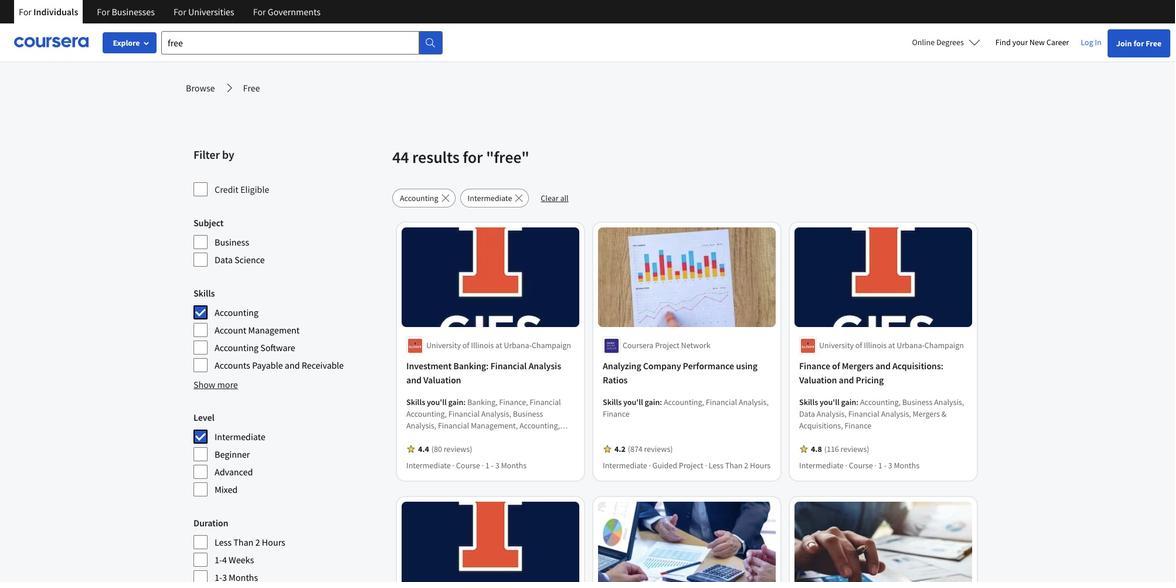 Task type: vqa. For each thing, say whether or not it's contained in the screenshot.
the top 'Management,'
yes



Task type: describe. For each thing, give the bounding box(es) containing it.
& inside accounting, business analysis, data analysis, financial analysis, mergers & acquisitions, finance
[[942, 409, 947, 420]]

financial inside investment banking: financial analysis and valuation
[[490, 360, 527, 372]]

(874
[[628, 444, 643, 455]]

champaign for finance of mergers and acquisitions: valuation and pricing
[[925, 340, 964, 351]]

banking,
[[467, 397, 498, 408]]

analyzing company performance using ratios link
[[603, 359, 771, 387]]

acquisitions
[[442, 444, 484, 455]]

accounting, up 4.4
[[406, 409, 447, 420]]

& inside banking, finance, financial accounting, financial analysis, business analysis, financial management, accounting, investment management, market analysis, mergers & acquisitions
[[435, 444, 440, 455]]

1 · from the left
[[452, 461, 454, 471]]

illinois for financial
[[471, 340, 494, 351]]

1-
[[215, 554, 222, 566]]

accounting software
[[215, 342, 295, 354]]

reviews) for and
[[444, 444, 472, 455]]

advanced
[[215, 466, 253, 478]]

at for financial
[[495, 340, 502, 351]]

subject
[[194, 217, 224, 229]]

1-4 weeks
[[215, 554, 254, 566]]

management
[[248, 324, 300, 336]]

filter by
[[194, 147, 234, 162]]

mergers inside finance of mergers and acquisitions: valuation and pricing
[[842, 360, 874, 372]]

less than 2 hours
[[215, 537, 285, 548]]

clear all button
[[534, 189, 576, 208]]

analyzing
[[603, 360, 641, 372]]

join for free
[[1116, 38, 1162, 49]]

universities
[[188, 6, 234, 18]]

performance
[[683, 360, 734, 372]]

illinois for mergers
[[864, 340, 887, 351]]

businesses
[[112, 6, 155, 18]]

analysis, up acquisitions,
[[817, 409, 847, 420]]

account management
[[215, 324, 300, 336]]

accounting, business analysis, data analysis, financial analysis, mergers & acquisitions, finance
[[799, 397, 964, 431]]

university for investment
[[426, 340, 461, 351]]

career
[[1047, 37, 1069, 47]]

level
[[194, 412, 214, 423]]

investment inside banking, finance, financial accounting, financial analysis, business analysis, financial management, accounting, investment management, market analysis, mergers & acquisitions
[[406, 432, 445, 443]]

governments
[[268, 6, 321, 18]]

: for banking:
[[463, 397, 466, 408]]

skills you'll gain : for analyzing
[[603, 397, 664, 408]]

find
[[996, 37, 1011, 47]]

online
[[912, 37, 935, 47]]

1 vertical spatial accounting
[[215, 307, 259, 318]]

analysis, down "acquisitions:"
[[934, 397, 964, 408]]

analysis, down banking,
[[481, 409, 511, 420]]

skills you'll gain : for investment
[[406, 397, 467, 408]]

accounting button
[[392, 189, 455, 208]]

What do you want to learn? text field
[[161, 31, 419, 54]]

valuation for finance
[[799, 374, 837, 386]]

weeks
[[229, 554, 254, 566]]

1 vertical spatial project
[[679, 461, 703, 471]]

skills group
[[194, 286, 385, 373]]

skills you'll gain : for finance
[[799, 397, 860, 408]]

analysis, inside 'accounting, financial analysis, finance'
[[739, 397, 769, 408]]

intermediate · course · 1 - 3 months for of
[[799, 461, 919, 471]]

urbana- for and
[[897, 340, 925, 351]]

your
[[1012, 37, 1028, 47]]

university of illinois at urbana-champaign for mergers
[[819, 340, 964, 351]]

accounting, inside 'accounting, financial analysis, finance'
[[664, 397, 704, 408]]

accounting, inside accounting, business analysis, data analysis, financial analysis, mergers & acquisitions, finance
[[860, 397, 901, 408]]

- for mergers
[[884, 461, 887, 471]]

intermediate inside level group
[[215, 431, 265, 443]]

months for finance of mergers and acquisitions: valuation and pricing
[[894, 461, 919, 471]]

find your new career link
[[990, 35, 1075, 50]]

4.2
[[615, 444, 625, 455]]

data science
[[215, 254, 265, 266]]

: for of
[[856, 397, 859, 408]]

4
[[222, 554, 227, 566]]

financial inside accounting, business analysis, data analysis, financial analysis, mergers & acquisitions, finance
[[848, 409, 879, 420]]

intermediate button
[[460, 189, 529, 208]]

acquisitions,
[[799, 421, 843, 431]]

guided
[[653, 461, 677, 471]]

skills for finance of mergers and acquisitions: valuation and pricing
[[799, 397, 818, 408]]

browse link
[[186, 81, 215, 95]]

receivable
[[302, 359, 344, 371]]

eligible
[[240, 184, 269, 195]]

join for free link
[[1107, 29, 1170, 57]]

finance of mergers and acquisitions: valuation and pricing
[[799, 360, 943, 386]]

finance,
[[499, 397, 528, 408]]

for for individuals
[[19, 6, 32, 18]]

by
[[222, 147, 234, 162]]

0 vertical spatial project
[[655, 340, 679, 351]]

clear
[[541, 193, 559, 203]]

for governments
[[253, 6, 321, 18]]

log in
[[1081, 37, 1102, 47]]

market
[[495, 432, 519, 443]]

finance inside 'accounting, financial analysis, finance'
[[603, 409, 630, 420]]

banking:
[[453, 360, 489, 372]]

for individuals
[[19, 6, 78, 18]]

accounts payable and receivable
[[215, 359, 344, 371]]

new
[[1030, 37, 1045, 47]]

business inside accounting, business analysis, data analysis, financial analysis, mergers & acquisitions, finance
[[902, 397, 933, 408]]

0 horizontal spatial free
[[243, 82, 260, 94]]

more
[[217, 379, 238, 391]]

beginner
[[215, 449, 250, 460]]

intermediate for analyzing company performance using ratios
[[603, 461, 647, 471]]

university of illinois at urbana-champaign for financial
[[426, 340, 571, 351]]

financial right "finance,"
[[530, 397, 561, 408]]

finance of mergers and acquisitions: valuation and pricing link
[[799, 359, 968, 387]]

software
[[260, 342, 295, 354]]

gain for company
[[645, 397, 660, 408]]

acquisitions:
[[892, 360, 943, 372]]

1 horizontal spatial less
[[709, 461, 724, 471]]

account
[[215, 324, 246, 336]]

intermediate for investment banking: financial analysis and valuation
[[406, 461, 451, 471]]

financial up 4.4 (80 reviews)
[[438, 421, 469, 431]]

skills for investment banking: financial analysis and valuation
[[406, 397, 425, 408]]

urbana- for analysis
[[504, 340, 532, 351]]

reviews) for acquisitions:
[[841, 444, 869, 455]]

4.8
[[811, 444, 822, 455]]

explore
[[113, 38, 140, 48]]

find your new career
[[996, 37, 1069, 47]]

1 horizontal spatial free
[[1146, 38, 1162, 49]]

4.2 (874 reviews)
[[615, 444, 673, 455]]

subject group
[[194, 216, 385, 267]]

you'll for analyzing
[[623, 397, 643, 408]]

and inside skills group
[[285, 359, 300, 371]]

explore button
[[103, 32, 157, 53]]

using
[[736, 360, 758, 372]]

44 results for "free"
[[392, 147, 529, 168]]

accounting for accounting button
[[400, 193, 438, 203]]

hours inside duration "group"
[[262, 537, 285, 548]]

investment banking: financial analysis and valuation link
[[406, 359, 575, 387]]

accounting, financial analysis, finance
[[603, 397, 769, 420]]

champaign for investment banking: financial analysis and valuation
[[532, 340, 571, 351]]

4.4
[[418, 444, 429, 455]]

online degrees
[[912, 37, 964, 47]]

0 horizontal spatial for
[[463, 147, 483, 168]]

credit eligible
[[215, 184, 269, 195]]

finance inside finance of mergers and acquisitions: valuation and pricing
[[799, 360, 830, 372]]

level group
[[194, 410, 385, 497]]

4.4 (80 reviews)
[[418, 444, 472, 455]]

log in link
[[1075, 35, 1107, 49]]

analysis, down finance of mergers and acquisitions: valuation and pricing link
[[881, 409, 911, 420]]

course for of
[[849, 461, 873, 471]]

(116
[[824, 444, 839, 455]]

for for businesses
[[97, 6, 110, 18]]

in
[[1095, 37, 1102, 47]]

analysis
[[529, 360, 561, 372]]



Task type: locate. For each thing, give the bounding box(es) containing it.
for universities
[[174, 6, 234, 18]]

of for banking:
[[462, 340, 469, 351]]

0 vertical spatial accounting
[[400, 193, 438, 203]]

1 vertical spatial than
[[233, 537, 253, 548]]

financial
[[490, 360, 527, 372], [530, 397, 561, 408], [706, 397, 737, 408], [448, 409, 480, 420], [848, 409, 879, 420], [438, 421, 469, 431]]

valuation inside investment banking: financial analysis and valuation
[[423, 374, 461, 386]]

1 horizontal spatial data
[[799, 409, 815, 420]]

3 for from the left
[[174, 6, 186, 18]]

gain
[[448, 397, 463, 408], [645, 397, 660, 408], [841, 397, 856, 408]]

banner navigation
[[9, 0, 330, 23]]

· down accounting, business analysis, data analysis, financial analysis, mergers & acquisitions, finance
[[875, 461, 877, 471]]

4.8 (116 reviews)
[[811, 444, 869, 455]]

months for investment banking: financial analysis and valuation
[[501, 461, 527, 471]]

1 horizontal spatial at
[[888, 340, 895, 351]]

0 horizontal spatial university
[[426, 340, 461, 351]]

& down "acquisitions:"
[[942, 409, 947, 420]]

0 horizontal spatial urbana-
[[504, 340, 532, 351]]

1 3 from the left
[[495, 461, 499, 471]]

data left 'science'
[[215, 254, 233, 266]]

accounts
[[215, 359, 250, 371]]

skills inside group
[[194, 287, 215, 299]]

less
[[709, 461, 724, 471], [215, 537, 232, 548]]

1 vertical spatial business
[[902, 397, 933, 408]]

& right 4.4
[[435, 444, 440, 455]]

business down "finance,"
[[513, 409, 543, 420]]

2 university of illinois at urbana-champaign from the left
[[819, 340, 964, 351]]

than inside duration "group"
[[233, 537, 253, 548]]

you'll down ratios
[[623, 397, 643, 408]]

company
[[643, 360, 681, 372]]

1 horizontal spatial business
[[513, 409, 543, 420]]

credit
[[215, 184, 238, 195]]

· left guided
[[649, 461, 651, 471]]

1 horizontal spatial -
[[884, 461, 887, 471]]

accounting, down "finance,"
[[519, 421, 560, 431]]

at
[[495, 340, 502, 351], [888, 340, 895, 351]]

1 vertical spatial management,
[[447, 432, 494, 443]]

for for universities
[[174, 6, 186, 18]]

2 inside duration "group"
[[255, 537, 260, 548]]

2 horizontal spatial gain
[[841, 397, 856, 408]]

2 horizontal spatial business
[[902, 397, 933, 408]]

1 down banking, finance, financial accounting, financial analysis, business analysis, financial management, accounting, investment management, market analysis, mergers & acquisitions
[[485, 461, 489, 471]]

1 horizontal spatial finance
[[799, 360, 830, 372]]

online degrees button
[[903, 29, 990, 55]]

valuation for investment
[[423, 374, 461, 386]]

0 horizontal spatial less
[[215, 537, 232, 548]]

2 horizontal spatial you'll
[[820, 397, 840, 408]]

· down 4.4 (80 reviews)
[[452, 461, 454, 471]]

0 horizontal spatial data
[[215, 254, 233, 266]]

all
[[560, 193, 569, 203]]

0 horizontal spatial champaign
[[532, 340, 571, 351]]

1
[[485, 461, 489, 471], [878, 461, 882, 471]]

for left individuals
[[19, 6, 32, 18]]

0 horizontal spatial of
[[462, 340, 469, 351]]

at up finance of mergers and acquisitions: valuation and pricing link
[[888, 340, 895, 351]]

at up investment banking: financial analysis and valuation link
[[495, 340, 502, 351]]

1 vertical spatial &
[[435, 444, 440, 455]]

investment banking: financial analysis and valuation
[[406, 360, 561, 386]]

analysis, up 4.4
[[406, 421, 436, 431]]

you'll for finance
[[820, 397, 840, 408]]

-
[[491, 461, 494, 471], [884, 461, 887, 471]]

business inside subject group
[[215, 236, 249, 248]]

2 investment from the top
[[406, 432, 445, 443]]

1 at from the left
[[495, 340, 502, 351]]

of for of
[[855, 340, 862, 351]]

valuation inside finance of mergers and acquisitions: valuation and pricing
[[799, 374, 837, 386]]

3 : from the left
[[856, 397, 859, 408]]

mergers up pricing
[[842, 360, 874, 372]]

skills up account
[[194, 287, 215, 299]]

you'll left banking,
[[427, 397, 447, 408]]

1 down accounting, business analysis, data analysis, financial analysis, mergers & acquisitions, finance
[[878, 461, 882, 471]]

2 vertical spatial finance
[[845, 421, 871, 431]]

1 for mergers
[[878, 461, 882, 471]]

than
[[725, 461, 743, 471], [233, 537, 253, 548]]

1 horizontal spatial urbana-
[[897, 340, 925, 351]]

free
[[1146, 38, 1162, 49], [243, 82, 260, 94]]

finance
[[799, 360, 830, 372], [603, 409, 630, 420], [845, 421, 871, 431]]

2 vertical spatial business
[[513, 409, 543, 420]]

business up data science
[[215, 236, 249, 248]]

2 champaign from the left
[[925, 340, 964, 351]]

business inside banking, finance, financial accounting, financial analysis, business analysis, financial management, accounting, investment management, market analysis, mergers & acquisitions
[[513, 409, 543, 420]]

1 months from the left
[[501, 461, 527, 471]]

1 vertical spatial 2
[[255, 537, 260, 548]]

gain for banking:
[[448, 397, 463, 408]]

you'll
[[427, 397, 447, 408], [623, 397, 643, 408], [820, 397, 840, 408]]

coursera project network
[[623, 340, 710, 351]]

2 : from the left
[[660, 397, 662, 408]]

1 horizontal spatial 1
[[878, 461, 882, 471]]

gain down pricing
[[841, 397, 856, 408]]

mergers down "acquisitions:"
[[913, 409, 940, 420]]

urbana- up "acquisitions:"
[[897, 340, 925, 351]]

2 university from the left
[[819, 340, 854, 351]]

1 horizontal spatial skills you'll gain :
[[603, 397, 664, 408]]

0 horizontal spatial valuation
[[423, 374, 461, 386]]

skills for analyzing company performance using ratios
[[603, 397, 622, 408]]

2 horizontal spatial of
[[855, 340, 862, 351]]

0 vertical spatial than
[[725, 461, 743, 471]]

0 vertical spatial &
[[942, 409, 947, 420]]

1 1 from the left
[[485, 461, 489, 471]]

0 horizontal spatial -
[[491, 461, 494, 471]]

reviews) right (116
[[841, 444, 869, 455]]

0 vertical spatial management,
[[471, 421, 518, 431]]

1 horizontal spatial for
[[1134, 38, 1144, 49]]

0 vertical spatial free
[[1146, 38, 1162, 49]]

for left "free"
[[463, 147, 483, 168]]

illinois up finance of mergers and acquisitions: valuation and pricing
[[864, 340, 887, 351]]

1 horizontal spatial you'll
[[623, 397, 643, 408]]

3 reviews) from the left
[[841, 444, 869, 455]]

0 vertical spatial hours
[[750, 461, 771, 471]]

illinois
[[471, 340, 494, 351], [864, 340, 887, 351]]

2 course from the left
[[849, 461, 873, 471]]

management, up market
[[471, 421, 518, 431]]

accounting
[[400, 193, 438, 203], [215, 307, 259, 318], [215, 342, 259, 354]]

2 3 from the left
[[888, 461, 892, 471]]

university up finance of mergers and acquisitions: valuation and pricing
[[819, 340, 854, 351]]

1 horizontal spatial gain
[[645, 397, 660, 408]]

reviews) right (80
[[444, 444, 472, 455]]

0 vertical spatial business
[[215, 236, 249, 248]]

0 horizontal spatial 1
[[485, 461, 489, 471]]

1 - from the left
[[491, 461, 494, 471]]

6 · from the left
[[875, 461, 877, 471]]

: for company
[[660, 397, 662, 408]]

urbana- up 'analysis'
[[504, 340, 532, 351]]

duration group
[[194, 516, 385, 582]]

project right guided
[[679, 461, 703, 471]]

1 vertical spatial investment
[[406, 432, 445, 443]]

0 horizontal spatial skills you'll gain :
[[406, 397, 467, 408]]

0 horizontal spatial 3
[[495, 461, 499, 471]]

accounting for accounting software
[[215, 342, 259, 354]]

filter
[[194, 147, 220, 162]]

1 vertical spatial hours
[[262, 537, 285, 548]]

mergers inside banking, finance, financial accounting, financial analysis, business analysis, financial management, accounting, investment management, market analysis, mergers & acquisitions
[[406, 444, 434, 455]]

"free"
[[486, 147, 529, 168]]

reviews)
[[444, 444, 472, 455], [644, 444, 673, 455], [841, 444, 869, 455]]

course down 4.8 (116 reviews)
[[849, 461, 873, 471]]

· right guided
[[705, 461, 707, 471]]

1 horizontal spatial valuation
[[799, 374, 837, 386]]

4 · from the left
[[705, 461, 707, 471]]

2
[[744, 461, 748, 471], [255, 537, 260, 548]]

0 vertical spatial less
[[709, 461, 724, 471]]

0 vertical spatial for
[[1134, 38, 1144, 49]]

log
[[1081, 37, 1093, 47]]

financial down pricing
[[848, 409, 879, 420]]

join
[[1116, 38, 1132, 49]]

0 horizontal spatial :
[[463, 397, 466, 408]]

analysis, down using
[[739, 397, 769, 408]]

· down the acquisitions at the bottom of the page
[[482, 461, 484, 471]]

valuation
[[423, 374, 461, 386], [799, 374, 837, 386]]

44
[[392, 147, 409, 168]]

1 vertical spatial finance
[[603, 409, 630, 420]]

management, up the acquisitions at the bottom of the page
[[447, 432, 494, 443]]

1 horizontal spatial university of illinois at urbana-champaign
[[819, 340, 964, 351]]

1 investment from the top
[[406, 360, 452, 372]]

project
[[655, 340, 679, 351], [679, 461, 703, 471]]

of
[[462, 340, 469, 351], [855, 340, 862, 351], [832, 360, 840, 372]]

0 horizontal spatial you'll
[[427, 397, 447, 408]]

clear all
[[541, 193, 569, 203]]

at for mergers
[[888, 340, 895, 351]]

management,
[[471, 421, 518, 431], [447, 432, 494, 443]]

1 horizontal spatial &
[[942, 409, 947, 420]]

you'll up acquisitions,
[[820, 397, 840, 408]]

coursera image
[[14, 33, 89, 52]]

accounting up accounts
[[215, 342, 259, 354]]

2 illinois from the left
[[864, 340, 887, 351]]

0 horizontal spatial illinois
[[471, 340, 494, 351]]

months down accounting, business analysis, data analysis, financial analysis, mergers & acquisitions, finance
[[894, 461, 919, 471]]

3 for financial
[[495, 461, 499, 471]]

1 urbana- from the left
[[504, 340, 532, 351]]

for right join
[[1134, 38, 1144, 49]]

2 horizontal spatial reviews)
[[841, 444, 869, 455]]

2 at from the left
[[888, 340, 895, 351]]

1 horizontal spatial reviews)
[[644, 444, 673, 455]]

skills down ratios
[[603, 397, 622, 408]]

2 vertical spatial mergers
[[406, 444, 434, 455]]

gain for of
[[841, 397, 856, 408]]

0 horizontal spatial 2
[[255, 537, 260, 548]]

business
[[215, 236, 249, 248], [902, 397, 933, 408], [513, 409, 543, 420]]

1 vertical spatial data
[[799, 409, 815, 420]]

(80
[[431, 444, 442, 455]]

1 vertical spatial for
[[463, 147, 483, 168]]

1 horizontal spatial university
[[819, 340, 854, 351]]

1 course from the left
[[456, 461, 480, 471]]

1 reviews) from the left
[[444, 444, 472, 455]]

champaign up "acquisitions:"
[[925, 340, 964, 351]]

illinois up banking:
[[471, 340, 494, 351]]

duration
[[194, 517, 228, 529]]

financial left 'analysis'
[[490, 360, 527, 372]]

university of illinois at urbana-champaign up investment banking: financial analysis and valuation link
[[426, 340, 571, 351]]

university for finance
[[819, 340, 854, 351]]

you'll for investment
[[427, 397, 447, 408]]

project up company
[[655, 340, 679, 351]]

intermediate · course · 1 - 3 months down the acquisitions at the bottom of the page
[[406, 461, 527, 471]]

investment inside investment banking: financial analysis and valuation
[[406, 360, 452, 372]]

0 vertical spatial 2
[[744, 461, 748, 471]]

: down pricing
[[856, 397, 859, 408]]

1 champaign from the left
[[532, 340, 571, 351]]

accounting inside button
[[400, 193, 438, 203]]

urbana-
[[504, 340, 532, 351], [897, 340, 925, 351]]

2 reviews) from the left
[[644, 444, 673, 455]]

intermediate · guided project · less than 2 hours
[[603, 461, 771, 471]]

1 valuation from the left
[[423, 374, 461, 386]]

3 down accounting, business analysis, data analysis, financial analysis, mergers & acquisitions, finance
[[888, 461, 892, 471]]

2 horizontal spatial mergers
[[913, 409, 940, 420]]

1 gain from the left
[[448, 397, 463, 408]]

financial inside 'accounting, financial analysis, finance'
[[706, 397, 737, 408]]

business down "acquisitions:"
[[902, 397, 933, 408]]

university of illinois at urbana-champaign
[[426, 340, 571, 351], [819, 340, 964, 351]]

1 vertical spatial free
[[243, 82, 260, 94]]

payable
[[252, 359, 283, 371]]

university up banking:
[[426, 340, 461, 351]]

0 horizontal spatial university of illinois at urbana-champaign
[[426, 340, 571, 351]]

2 - from the left
[[884, 461, 887, 471]]

mixed
[[215, 484, 238, 495]]

4 for from the left
[[253, 6, 266, 18]]

accounting, down analyzing company performance using ratios link
[[664, 397, 704, 408]]

analyzing company performance using ratios
[[603, 360, 758, 386]]

2 valuation from the left
[[799, 374, 837, 386]]

intermediate down 4.2
[[603, 461, 647, 471]]

None search field
[[161, 31, 443, 54]]

show more button
[[194, 378, 238, 392]]

for left "governments"
[[253, 6, 266, 18]]

2 intermediate · course · 1 - 3 months from the left
[[799, 461, 919, 471]]

champaign up 'analysis'
[[532, 340, 571, 351]]

1 horizontal spatial course
[[849, 461, 873, 471]]

1 university of illinois at urbana-champaign from the left
[[426, 340, 571, 351]]

show
[[194, 379, 215, 391]]

less right guided
[[709, 461, 724, 471]]

3 for mergers
[[888, 461, 892, 471]]

individuals
[[33, 6, 78, 18]]

skills up acquisitions,
[[799, 397, 818, 408]]

finance inside accounting, business analysis, data analysis, financial analysis, mergers & acquisitions, finance
[[845, 421, 871, 431]]

3 you'll from the left
[[820, 397, 840, 408]]

reviews) for ratios
[[644, 444, 673, 455]]

1 horizontal spatial :
[[660, 397, 662, 408]]

data inside subject group
[[215, 254, 233, 266]]

network
[[681, 340, 710, 351]]

investment up 4.4
[[406, 432, 445, 443]]

1 horizontal spatial illinois
[[864, 340, 887, 351]]

and inside investment banking: financial analysis and valuation
[[406, 374, 422, 386]]

ratios
[[603, 374, 628, 386]]

science
[[235, 254, 265, 266]]

0 vertical spatial mergers
[[842, 360, 874, 372]]

for for governments
[[253, 6, 266, 18]]

for businesses
[[97, 6, 155, 18]]

0 horizontal spatial gain
[[448, 397, 463, 408]]

intermediate up beginner in the bottom left of the page
[[215, 431, 265, 443]]

reviews) up guided
[[644, 444, 673, 455]]

gain left banking,
[[448, 397, 463, 408]]

investment left banking:
[[406, 360, 452, 372]]

0 horizontal spatial than
[[233, 537, 253, 548]]

intermediate · course · 1 - 3 months
[[406, 461, 527, 471], [799, 461, 919, 471]]

0 vertical spatial data
[[215, 254, 233, 266]]

· down 4.8 (116 reviews)
[[845, 461, 847, 471]]

free right join
[[1146, 38, 1162, 49]]

intermediate · course · 1 - 3 months for banking:
[[406, 461, 527, 471]]

banking, finance, financial accounting, financial analysis, business analysis, financial management, accounting, investment management, market analysis, mergers & acquisitions
[[406, 397, 561, 455]]

1 you'll from the left
[[427, 397, 447, 408]]

skills you'll gain :
[[406, 397, 467, 408], [603, 397, 664, 408], [799, 397, 860, 408]]

of inside finance of mergers and acquisitions: valuation and pricing
[[832, 360, 840, 372]]

2 you'll from the left
[[623, 397, 643, 408]]

browse
[[186, 82, 215, 94]]

0 vertical spatial finance
[[799, 360, 830, 372]]

1 horizontal spatial champaign
[[925, 340, 964, 351]]

1 horizontal spatial than
[[725, 461, 743, 471]]

0 horizontal spatial business
[[215, 236, 249, 248]]

skills up 4.4
[[406, 397, 425, 408]]

0 horizontal spatial intermediate · course · 1 - 3 months
[[406, 461, 527, 471]]

2 horizontal spatial :
[[856, 397, 859, 408]]

0 horizontal spatial months
[[501, 461, 527, 471]]

3 · from the left
[[649, 461, 651, 471]]

investment
[[406, 360, 452, 372], [406, 432, 445, 443]]

free right browse
[[243, 82, 260, 94]]

- for financial
[[491, 461, 494, 471]]

data inside accounting, business analysis, data analysis, financial analysis, mergers & acquisitions, finance
[[799, 409, 815, 420]]

accounting up account
[[215, 307, 259, 318]]

hours
[[750, 461, 771, 471], [262, 537, 285, 548]]

skills you'll gain : down ratios
[[603, 397, 664, 408]]

accounting down the results
[[400, 193, 438, 203]]

course down the acquisitions at the bottom of the page
[[456, 461, 480, 471]]

2 months from the left
[[894, 461, 919, 471]]

0 horizontal spatial reviews)
[[444, 444, 472, 455]]

1 vertical spatial mergers
[[913, 409, 940, 420]]

2 gain from the left
[[645, 397, 660, 408]]

1 intermediate · course · 1 - 3 months from the left
[[406, 461, 527, 471]]

pricing
[[856, 374, 884, 386]]

3 skills you'll gain : from the left
[[799, 397, 860, 408]]

intermediate · course · 1 - 3 months down 4.8 (116 reviews)
[[799, 461, 919, 471]]

0 horizontal spatial mergers
[[406, 444, 434, 455]]

: left banking,
[[463, 397, 466, 408]]

2 horizontal spatial skills you'll gain :
[[799, 397, 860, 408]]

0 vertical spatial investment
[[406, 360, 452, 372]]

valuation up acquisitions,
[[799, 374, 837, 386]]

valuation down banking:
[[423, 374, 461, 386]]

skills you'll gain : up acquisitions,
[[799, 397, 860, 408]]

3 down market
[[495, 461, 499, 471]]

intermediate for finance of mergers and acquisitions: valuation and pricing
[[799, 461, 844, 471]]

university of illinois at urbana-champaign up finance of mergers and acquisitions: valuation and pricing link
[[819, 340, 964, 351]]

accounting, down pricing
[[860, 397, 901, 408]]

2 1 from the left
[[878, 461, 882, 471]]

1 horizontal spatial months
[[894, 461, 919, 471]]

2 for from the left
[[97, 6, 110, 18]]

less inside duration "group"
[[215, 537, 232, 548]]

skills
[[194, 287, 215, 299], [406, 397, 425, 408], [603, 397, 622, 408], [799, 397, 818, 408]]

for
[[19, 6, 32, 18], [97, 6, 110, 18], [174, 6, 186, 18], [253, 6, 266, 18]]

accounting,
[[664, 397, 704, 408], [860, 397, 901, 408], [406, 409, 447, 420], [519, 421, 560, 431]]

1 for financial
[[485, 461, 489, 471]]

1 skills you'll gain : from the left
[[406, 397, 467, 408]]

for left universities
[[174, 6, 186, 18]]

0 horizontal spatial at
[[495, 340, 502, 351]]

·
[[452, 461, 454, 471], [482, 461, 484, 471], [649, 461, 651, 471], [705, 461, 707, 471], [845, 461, 847, 471], [875, 461, 877, 471]]

1 horizontal spatial 3
[[888, 461, 892, 471]]

for left businesses
[[97, 6, 110, 18]]

3
[[495, 461, 499, 471], [888, 461, 892, 471]]

1 horizontal spatial intermediate · course · 1 - 3 months
[[799, 461, 919, 471]]

less up '4'
[[215, 537, 232, 548]]

1 horizontal spatial 2
[[744, 461, 748, 471]]

course for banking:
[[456, 461, 480, 471]]

intermediate inside button
[[468, 193, 512, 203]]

gain down company
[[645, 397, 660, 408]]

1 illinois from the left
[[471, 340, 494, 351]]

mergers left the acquisitions at the bottom of the page
[[406, 444, 434, 455]]

1 for from the left
[[19, 6, 32, 18]]

1 horizontal spatial mergers
[[842, 360, 874, 372]]

intermediate
[[468, 193, 512, 203], [215, 431, 265, 443], [406, 461, 451, 471], [603, 461, 647, 471], [799, 461, 844, 471]]

mergers inside accounting, business analysis, data analysis, financial analysis, mergers & acquisitions, finance
[[913, 409, 940, 420]]

1 horizontal spatial of
[[832, 360, 840, 372]]

- down accounting, business analysis, data analysis, financial analysis, mergers & acquisitions, finance
[[884, 461, 887, 471]]

financial down banking,
[[448, 409, 480, 420]]

2 · from the left
[[482, 461, 484, 471]]

skills you'll gain : up (80
[[406, 397, 467, 408]]

0 horizontal spatial course
[[456, 461, 480, 471]]

1 university from the left
[[426, 340, 461, 351]]

0 horizontal spatial &
[[435, 444, 440, 455]]

0 horizontal spatial finance
[[603, 409, 630, 420]]

5 · from the left
[[845, 461, 847, 471]]

intermediate down "free"
[[468, 193, 512, 203]]

2 skills you'll gain : from the left
[[603, 397, 664, 408]]

analysis, right market
[[521, 432, 551, 443]]

2 horizontal spatial finance
[[845, 421, 871, 431]]

financial down performance
[[706, 397, 737, 408]]

intermediate down 4.8
[[799, 461, 844, 471]]

1 : from the left
[[463, 397, 466, 408]]

3 gain from the left
[[841, 397, 856, 408]]

for
[[1134, 38, 1144, 49], [463, 147, 483, 168]]

2 vertical spatial accounting
[[215, 342, 259, 354]]

2 urbana- from the left
[[897, 340, 925, 351]]

results
[[412, 147, 460, 168]]

- down banking, finance, financial accounting, financial analysis, business analysis, financial management, accounting, investment management, market analysis, mergers & acquisitions
[[491, 461, 494, 471]]

intermediate down 4.4
[[406, 461, 451, 471]]

: down analyzing company performance using ratios on the bottom
[[660, 397, 662, 408]]

0 horizontal spatial hours
[[262, 537, 285, 548]]



